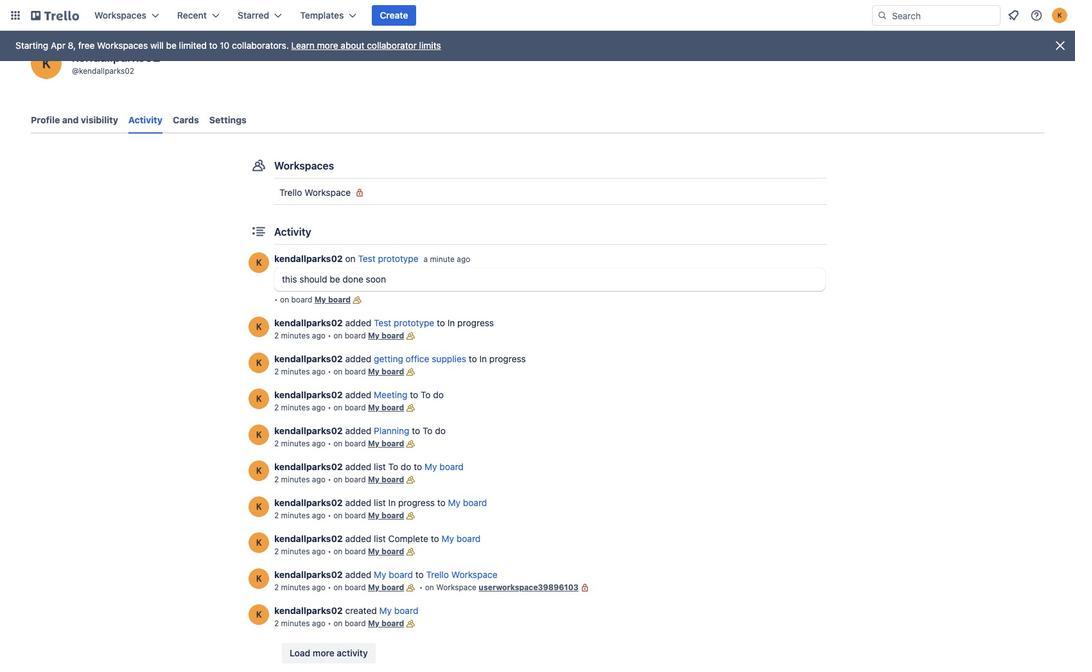 Task type: vqa. For each thing, say whether or not it's contained in the screenshot.


Task type: describe. For each thing, give the bounding box(es) containing it.
create
[[380, 10, 408, 21]]

load
[[290, 648, 310, 659]]

this
[[282, 274, 297, 285]]

done
[[343, 274, 364, 285]]

added for kendallparks02 added my board to trello workspace
[[345, 569, 372, 580]]

all members of the workspace can see and edit this board. image up office
[[404, 330, 417, 342]]

kendallparks02 added list in progress to my board
[[274, 497, 487, 508]]

6 minutes from the top
[[281, 511, 310, 520]]

0 vertical spatial workspace
[[305, 187, 351, 198]]

starting
[[15, 40, 48, 51]]

all members of the workspace can see and edit this board. image for do
[[404, 474, 417, 486]]

primary element
[[0, 0, 1076, 31]]

profile and visibility
[[31, 114, 118, 125]]

complete
[[388, 533, 429, 544]]

prototype for to
[[394, 317, 434, 328]]

8 minutes from the top
[[281, 583, 310, 592]]

0 vertical spatial more
[[317, 40, 338, 51]]

ago for all members of the workspace can see and edit this board. image under office
[[312, 367, 326, 377]]

on down kendallparks02 added list complete to my board
[[334, 547, 343, 556]]

kendallparks02 added my board to trello workspace
[[274, 569, 498, 580]]

2 vertical spatial in
[[388, 497, 396, 508]]

2 2 minutes ago • on board my board from the top
[[274, 367, 404, 377]]

kendallparks02 for kendallparks02 added list to do to my board
[[274, 461, 343, 472]]

3 2 minutes ago • on board my board from the top
[[274, 403, 404, 412]]

cards
[[173, 114, 199, 125]]

2 horizontal spatial in
[[480, 353, 487, 364]]

1 vertical spatial progress
[[490, 353, 526, 364]]

1 vertical spatial trello workspace link
[[426, 569, 498, 580]]

1 horizontal spatial in
[[448, 317, 455, 328]]

kendallparks02 added getting office supplies to in progress
[[274, 353, 526, 364]]

kendallparks02 for kendallparks02 added list in progress to my board
[[274, 497, 343, 508]]

1 horizontal spatial be
[[330, 274, 340, 285]]

kendallparks02 for kendallparks02 added meeting to to do
[[274, 389, 343, 400]]

getting
[[374, 353, 403, 364]]

sm image
[[353, 186, 366, 199]]

2 minutes ago link for kendallparks02 added planning to to do
[[274, 439, 326, 448]]

10
[[220, 40, 230, 51]]

7 2 from the top
[[274, 547, 279, 556]]

created
[[345, 605, 377, 616]]

added for kendallparks02 added meeting to to do
[[345, 389, 372, 400]]

9 2 from the top
[[274, 619, 279, 628]]

a
[[424, 254, 428, 264]]

• on board my board
[[274, 295, 351, 305]]

kendallparks02 on test prototype a minute ago
[[274, 253, 471, 264]]

1 vertical spatial more
[[313, 648, 335, 659]]

profile and visibility link
[[31, 109, 118, 132]]

getting office supplies link
[[374, 353, 466, 364]]

list for in
[[374, 497, 386, 508]]

on down kendallparks02 added my board to trello workspace
[[425, 583, 434, 592]]

0 vertical spatial trello
[[279, 187, 302, 198]]

test prototype link for on
[[358, 253, 419, 264]]

added for kendallparks02 added list to do to my board
[[345, 461, 372, 472]]

1 2 minutes ago • on board my board from the top
[[274, 331, 404, 341]]

0 vertical spatial progress
[[458, 317, 494, 328]]

on up 'done'
[[345, 253, 356, 264]]

list for complete
[[374, 533, 386, 544]]

kendallparks02 added test prototype to in progress
[[274, 317, 494, 328]]

ago for all members of the workspace can see and edit this board. image on top of "complete"
[[312, 511, 326, 520]]

kendallparks02 added meeting to to do
[[274, 389, 444, 400]]

profile
[[31, 114, 60, 125]]

2 minutes from the top
[[281, 367, 310, 377]]

on down the this
[[280, 295, 289, 305]]

ago for to all members of the workspace can see and edit this board. icon
[[312, 547, 326, 556]]

ago for all members of the workspace can see and edit this board. image below planning
[[312, 439, 326, 448]]

1 vertical spatial workspace
[[452, 569, 498, 580]]

this should be done soon
[[282, 274, 386, 285]]

added for kendallparks02 added list in progress to my board
[[345, 497, 372, 508]]

limits
[[419, 40, 441, 51]]

and
[[62, 114, 79, 125]]

7 minutes from the top
[[281, 547, 310, 556]]

activity link
[[128, 109, 163, 134]]

starred button
[[230, 5, 290, 26]]

on down kendallparks02 created my board
[[334, 619, 343, 628]]

minute
[[430, 254, 455, 264]]

ago for all members of the workspace can see and edit this board. image above office
[[312, 331, 326, 341]]

• on workspace userworkspace39896103
[[417, 583, 579, 592]]

ago inside kendallparks02 on test prototype a minute ago
[[457, 254, 471, 264]]

ago for all members of the workspace can see and edit this board. image below meeting 'link' at the bottom of page
[[312, 403, 326, 412]]

1 vertical spatial workspaces
[[97, 40, 148, 51]]

do for kendallparks02 added planning to to do
[[435, 425, 446, 436]]

planning link
[[374, 425, 410, 436]]

1 minutes from the top
[[281, 331, 310, 341]]

to for kendallparks02 added meeting to to do
[[421, 389, 431, 400]]

about
[[341, 40, 365, 51]]

added for kendallparks02 added planning to to do
[[345, 425, 372, 436]]

to for kendallparks02 added planning to to do
[[423, 425, 433, 436]]

userworkspace39896103 link
[[479, 583, 579, 592]]

cards link
[[173, 109, 199, 132]]

4 minutes from the top
[[281, 439, 310, 448]]

added for kendallparks02 added list complete to my board
[[345, 533, 372, 544]]

starting apr 8, free workspaces will be limited to 10 collaborators. learn more about collaborator limits
[[15, 40, 441, 51]]

on down "kendallparks02 added planning to to do"
[[334, 439, 343, 448]]

8 2 from the top
[[274, 583, 279, 592]]

on down kendallparks02 added list in progress to my board
[[334, 511, 343, 520]]

switch to… image
[[9, 9, 22, 22]]

kendallparks02 added list to do to my board
[[274, 461, 464, 472]]

1 vertical spatial trello
[[426, 569, 449, 580]]

9 minutes from the top
[[281, 619, 310, 628]]



Task type: locate. For each thing, give the bounding box(es) containing it.
workspaces inside dropdown button
[[94, 10, 146, 21]]

0 vertical spatial do
[[433, 389, 444, 400]]

added left meeting 'link' at the bottom of page
[[345, 389, 372, 400]]

1 2 minutes ago link from the top
[[274, 331, 326, 341]]

2 minutes ago link for kendallparks02 added meeting to to do
[[274, 403, 326, 412]]

3 added from the top
[[345, 389, 372, 400]]

search image
[[878, 10, 888, 21]]

prototype
[[378, 253, 419, 264], [394, 317, 434, 328]]

2 minutes ago • on board my board down • on board my board
[[274, 331, 404, 341]]

trello
[[279, 187, 302, 198], [426, 569, 449, 580]]

0 horizontal spatial in
[[388, 497, 396, 508]]

do down supplies
[[433, 389, 444, 400]]

0 horizontal spatial activity
[[128, 114, 163, 125]]

2 minutes ago • on board my board down kendallparks02 added list complete to my board
[[274, 547, 404, 556]]

activity
[[337, 648, 368, 659]]

on down kendallparks02 added list to do to my board
[[334, 475, 343, 484]]

ago up kendallparks02 added list complete to my board
[[312, 511, 326, 520]]

trello workspace link
[[274, 182, 827, 203], [426, 569, 498, 580]]

•
[[274, 295, 278, 305], [328, 331, 331, 341], [328, 367, 331, 377], [328, 403, 331, 412], [328, 439, 331, 448], [328, 475, 331, 484], [328, 511, 331, 520], [328, 547, 331, 556], [328, 583, 331, 592], [419, 583, 423, 592], [328, 619, 331, 628]]

2 minutes ago link up kendallparks02 added meeting to to do
[[274, 367, 326, 377]]

kendallparks02 for kendallparks02 added list complete to my board
[[274, 533, 343, 544]]

1 vertical spatial activity
[[274, 226, 311, 238]]

ago down • on board my board
[[312, 331, 326, 341]]

all members of the workspace can see and edit this board. image down kendallparks02 added my board to trello workspace
[[404, 581, 417, 594]]

on down kendallparks02 added meeting to to do
[[334, 403, 343, 412]]

added down kendallparks02 added list to do to my board
[[345, 497, 372, 508]]

test up getting
[[374, 317, 392, 328]]

to right the meeting
[[421, 389, 431, 400]]

supplies
[[432, 353, 466, 364]]

learn more about collaborator limits link
[[291, 40, 441, 51]]

kendallparks02 added planning to to do
[[274, 425, 446, 436]]

3 minutes from the top
[[281, 403, 310, 412]]

office
[[406, 353, 430, 364]]

6 2 minutes ago • on board my board from the top
[[274, 511, 404, 520]]

all members of the workspace can see and edit this board. image down planning
[[404, 438, 417, 450]]

ago down kendallparks02 added list complete to my board
[[312, 547, 326, 556]]

prototype left a
[[378, 253, 419, 264]]

added
[[345, 317, 372, 328], [345, 353, 372, 364], [345, 389, 372, 400], [345, 425, 372, 436], [345, 461, 372, 472], [345, 497, 372, 508], [345, 533, 372, 544], [345, 569, 372, 580]]

kendallparks02 for kendallparks02 on test prototype a minute ago
[[274, 253, 343, 264]]

5 2 from the top
[[274, 475, 279, 484]]

in
[[448, 317, 455, 328], [480, 353, 487, 364], [388, 497, 396, 508]]

2 minutes ago link
[[274, 331, 326, 341], [274, 367, 326, 377], [274, 403, 326, 412], [274, 439, 326, 448]]

0 notifications image
[[1006, 8, 1022, 23]]

2 minutes ago • on board my board up kendallparks02 created my board
[[274, 583, 404, 592]]

3 all members of the workspace can see and edit this board. image from the top
[[404, 581, 417, 594]]

1 vertical spatial prototype
[[394, 317, 434, 328]]

be
[[166, 40, 177, 51], [330, 274, 340, 285]]

0 horizontal spatial be
[[166, 40, 177, 51]]

on down • on board my board
[[334, 331, 343, 341]]

1 added from the top
[[345, 317, 372, 328]]

do for kendallparks02 added meeting to to do
[[433, 389, 444, 400]]

2 minutes ago • on board my board down kendallparks02 added list in progress to my board
[[274, 511, 404, 520]]

kendallparks02
[[72, 49, 160, 64], [79, 66, 134, 76], [274, 253, 343, 264], [274, 317, 343, 328], [274, 353, 343, 364], [274, 389, 343, 400], [274, 425, 343, 436], [274, 461, 343, 472], [274, 497, 343, 508], [274, 533, 343, 544], [274, 569, 343, 580], [274, 605, 343, 616]]

5 2 minutes ago • on board my board from the top
[[274, 475, 404, 484]]

test for on
[[358, 253, 376, 264]]

this workspace is private. it's not indexed or visible to those outside the workspace. image
[[579, 581, 592, 594]]

4 2 minutes ago • on board my board from the top
[[274, 439, 404, 448]]

test prototype link for added
[[374, 317, 434, 328]]

learn
[[291, 40, 315, 51]]

ago right the minute
[[457, 254, 471, 264]]

test for added
[[374, 317, 392, 328]]

ago down kendallparks02 added list to do to my board
[[312, 475, 326, 484]]

prototype for a
[[378, 253, 419, 264]]

on up kendallparks02 created my board
[[334, 583, 343, 592]]

kendallparks02 for kendallparks02 added planning to to do
[[274, 425, 343, 436]]

be right will
[[166, 40, 177, 51]]

kendallparks02 for kendallparks02 @ kendallparks02
[[72, 49, 160, 64]]

kendallparks02 for kendallparks02 added getting office supplies to in progress
[[274, 353, 343, 364]]

collaborator
[[367, 40, 417, 51]]

7 added from the top
[[345, 533, 372, 544]]

test up soon
[[358, 253, 376, 264]]

0 vertical spatial activity
[[128, 114, 163, 125]]

progress up "complete"
[[398, 497, 435, 508]]

1 vertical spatial list
[[374, 497, 386, 508]]

list for to
[[374, 461, 386, 472]]

visibility
[[81, 114, 118, 125]]

kendallparks02 added list complete to my board
[[274, 533, 481, 544]]

do right planning
[[435, 425, 446, 436]]

workspaces button
[[87, 5, 167, 26]]

1 vertical spatial test prototype link
[[374, 317, 434, 328]]

to right planning
[[423, 425, 433, 436]]

back to home image
[[31, 5, 79, 26]]

all members of the workspace can see and edit this board. image down 'done'
[[351, 294, 364, 306]]

all members of the workspace can see and edit this board. image
[[351, 294, 364, 306], [404, 330, 417, 342], [404, 366, 417, 378], [404, 402, 417, 414], [404, 438, 417, 450], [404, 510, 417, 522], [404, 617, 417, 630]]

Search field
[[888, 6, 1000, 25]]

4 2 minutes ago link from the top
[[274, 439, 326, 448]]

1 vertical spatial be
[[330, 274, 340, 285]]

starred
[[238, 10, 269, 21]]

2 minutes ago link down "kendallparks02 added planning to to do"
[[274, 439, 326, 448]]

activity left cards
[[128, 114, 163, 125]]

0 vertical spatial workspaces
[[94, 10, 146, 21]]

list left "complete"
[[374, 533, 386, 544]]

added down 'done'
[[345, 317, 372, 328]]

0 vertical spatial all members of the workspace can see and edit this board. image
[[404, 474, 417, 486]]

load more activity link
[[282, 643, 376, 664]]

1 2 from the top
[[274, 331, 279, 341]]

added left planning link
[[345, 425, 372, 436]]

ago for all members of the workspace can see and edit this board. image underneath kendallparks02 added my board to trello workspace
[[312, 619, 326, 628]]

on up kendallparks02 added meeting to to do
[[334, 367, 343, 377]]

templates button
[[293, 5, 365, 26]]

all members of the workspace can see and edit this board. image up kendallparks02 added list in progress to my board
[[404, 474, 417, 486]]

0 vertical spatial test
[[358, 253, 376, 264]]

1 list from the top
[[374, 461, 386, 472]]

list
[[374, 461, 386, 472], [374, 497, 386, 508], [374, 533, 386, 544]]

in up kendallparks02 added list complete to my board
[[388, 497, 396, 508]]

kendallparks02 for kendallparks02 added my board to trello workspace
[[274, 569, 343, 580]]

free
[[78, 40, 95, 51]]

more
[[317, 40, 338, 51], [313, 648, 335, 659]]

kendallparks02 (kendallparks02) image
[[1052, 8, 1068, 23], [249, 389, 269, 409], [249, 425, 269, 445], [249, 497, 269, 517], [249, 533, 269, 553], [249, 605, 269, 625]]

all members of the workspace can see and edit this board. image down "complete"
[[404, 545, 417, 558]]

added for kendallparks02 added test prototype to in progress
[[345, 317, 372, 328]]

my board link
[[315, 295, 351, 305], [368, 331, 404, 341], [368, 367, 404, 377], [368, 403, 404, 412], [368, 439, 404, 448], [425, 461, 464, 472], [368, 475, 404, 484], [448, 497, 487, 508], [368, 511, 404, 520], [442, 533, 481, 544], [368, 547, 404, 556], [374, 569, 413, 580], [368, 583, 404, 592], [379, 605, 419, 616], [368, 619, 404, 628]]

kendallparks02 @ kendallparks02
[[72, 49, 160, 76]]

8,
[[68, 40, 76, 51]]

2 minutes ago • on board my board down kendallparks02 added list to do to my board
[[274, 475, 404, 484]]

2 all members of the workspace can see and edit this board. image from the top
[[404, 545, 417, 558]]

added down "kendallparks02 added planning to to do"
[[345, 461, 372, 472]]

more right the learn
[[317, 40, 338, 51]]

to
[[421, 389, 431, 400], [423, 425, 433, 436], [388, 461, 398, 472]]

ago down "kendallparks02 added planning to to do"
[[312, 439, 326, 448]]

1 vertical spatial all members of the workspace can see and edit this board. image
[[404, 545, 417, 558]]

2
[[274, 331, 279, 341], [274, 367, 279, 377], [274, 403, 279, 412], [274, 439, 279, 448], [274, 475, 279, 484], [274, 511, 279, 520], [274, 547, 279, 556], [274, 583, 279, 592], [274, 619, 279, 628]]

progress up supplies
[[458, 317, 494, 328]]

do down planning link
[[401, 461, 412, 472]]

more right load
[[313, 648, 335, 659]]

0 vertical spatial to
[[421, 389, 431, 400]]

1 vertical spatial do
[[435, 425, 446, 436]]

2 minutes ago link down kendallparks02 added meeting to to do
[[274, 403, 326, 412]]

in right supplies
[[480, 353, 487, 364]]

1 vertical spatial to
[[423, 425, 433, 436]]

0 vertical spatial prototype
[[378, 253, 419, 264]]

collaborators.
[[232, 40, 289, 51]]

3 list from the top
[[374, 533, 386, 544]]

all members of the workspace can see and edit this board. image for to
[[404, 545, 417, 558]]

will
[[150, 40, 164, 51]]

prototype up office
[[394, 317, 434, 328]]

board
[[291, 295, 312, 305], [328, 295, 351, 305], [345, 331, 366, 341], [382, 331, 404, 341], [345, 367, 366, 377], [382, 367, 404, 377], [345, 403, 366, 412], [382, 403, 404, 412], [345, 439, 366, 448], [382, 439, 404, 448], [440, 461, 464, 472], [345, 475, 366, 484], [382, 475, 404, 484], [463, 497, 487, 508], [345, 511, 366, 520], [382, 511, 404, 520], [457, 533, 481, 544], [345, 547, 366, 556], [382, 547, 404, 556], [389, 569, 413, 580], [345, 583, 366, 592], [382, 583, 404, 592], [394, 605, 419, 616], [345, 619, 366, 628], [382, 619, 404, 628]]

list up kendallparks02 added list complete to my board
[[374, 497, 386, 508]]

minutes
[[281, 331, 310, 341], [281, 367, 310, 377], [281, 403, 310, 412], [281, 439, 310, 448], [281, 475, 310, 484], [281, 511, 310, 520], [281, 547, 310, 556], [281, 583, 310, 592], [281, 619, 310, 628]]

settings link
[[209, 109, 247, 132]]

meeting
[[374, 389, 408, 400]]

progress right supplies
[[490, 353, 526, 364]]

2 minutes ago link for kendallparks02 added getting office supplies to in progress
[[274, 367, 326, 377]]

test
[[358, 253, 376, 264], [374, 317, 392, 328]]

2 minutes ago • on board my board
[[274, 331, 404, 341], [274, 367, 404, 377], [274, 403, 404, 412], [274, 439, 404, 448], [274, 475, 404, 484], [274, 511, 404, 520], [274, 547, 404, 556], [274, 583, 404, 592], [274, 619, 404, 628]]

2 2 from the top
[[274, 367, 279, 377]]

2 vertical spatial to
[[388, 461, 398, 472]]

2 minutes ago • on board my board up kendallparks02 added meeting to to do
[[274, 367, 404, 377]]

my
[[315, 295, 326, 305], [368, 331, 380, 341], [368, 367, 380, 377], [368, 403, 380, 412], [368, 439, 380, 448], [425, 461, 437, 472], [368, 475, 380, 484], [448, 497, 461, 508], [368, 511, 380, 520], [442, 533, 454, 544], [368, 547, 380, 556], [374, 569, 387, 580], [368, 583, 380, 592], [379, 605, 392, 616], [368, 619, 380, 628]]

kendallparks02 (kendallparks02) image inside primary "element"
[[1052, 8, 1068, 23]]

soon
[[366, 274, 386, 285]]

activity down trello workspace
[[274, 226, 311, 238]]

workspace
[[305, 187, 351, 198], [452, 569, 498, 580], [436, 583, 477, 592]]

2 minutes ago • on board my board down "kendallparks02 added planning to to do"
[[274, 439, 404, 448]]

2 minutes ago • on board my board down kendallparks02 created my board
[[274, 619, 404, 628]]

settings
[[209, 114, 247, 125]]

templates
[[300, 10, 344, 21]]

0 vertical spatial list
[[374, 461, 386, 472]]

3 2 from the top
[[274, 403, 279, 412]]

in up supplies
[[448, 317, 455, 328]]

0 horizontal spatial trello
[[279, 187, 302, 198]]

1 horizontal spatial trello
[[426, 569, 449, 580]]

activity
[[128, 114, 163, 125], [274, 226, 311, 238]]

all members of the workspace can see and edit this board. image
[[404, 474, 417, 486], [404, 545, 417, 558], [404, 581, 417, 594]]

2 list from the top
[[374, 497, 386, 508]]

all members of the workspace can see and edit this board. image up "complete"
[[404, 510, 417, 522]]

4 added from the top
[[345, 425, 372, 436]]

open information menu image
[[1031, 9, 1043, 22]]

to down planning link
[[388, 461, 398, 472]]

ago down kendallparks02 created my board
[[312, 619, 326, 628]]

test prototype link up kendallparks02 added getting office supplies to in progress at left
[[374, 317, 434, 328]]

added down kendallparks02 added list in progress to my board
[[345, 533, 372, 544]]

0 vertical spatial trello workspace link
[[274, 182, 827, 203]]

1 vertical spatial in
[[480, 353, 487, 364]]

trello workspace
[[279, 187, 351, 198]]

be left 'done'
[[330, 274, 340, 285]]

0 vertical spatial in
[[448, 317, 455, 328]]

create button
[[372, 5, 416, 26]]

7 2 minutes ago • on board my board from the top
[[274, 547, 404, 556]]

8 added from the top
[[345, 569, 372, 580]]

all members of the workspace can see and edit this board. image down kendallparks02 added my board to trello workspace
[[404, 617, 417, 630]]

2 vertical spatial workspace
[[436, 583, 477, 592]]

apr
[[51, 40, 65, 51]]

0 vertical spatial test prototype link
[[358, 253, 419, 264]]

limited
[[179, 40, 207, 51]]

test prototype link up soon
[[358, 253, 419, 264]]

do
[[433, 389, 444, 400], [435, 425, 446, 436], [401, 461, 412, 472]]

1 vertical spatial test
[[374, 317, 392, 328]]

5 minutes from the top
[[281, 475, 310, 484]]

planning
[[374, 425, 410, 436]]

@
[[72, 66, 79, 76]]

recent
[[177, 10, 207, 21]]

2 vertical spatial list
[[374, 533, 386, 544]]

to
[[209, 40, 218, 51], [437, 317, 445, 328], [469, 353, 477, 364], [410, 389, 418, 400], [412, 425, 420, 436], [414, 461, 422, 472], [437, 497, 446, 508], [431, 533, 439, 544], [416, 569, 424, 580]]

progress
[[458, 317, 494, 328], [490, 353, 526, 364], [398, 497, 435, 508]]

5 added from the top
[[345, 461, 372, 472]]

kendallparks02 inside kendallparks02 @ kendallparks02
[[79, 66, 134, 76]]

2 minutes ago link down • on board my board
[[274, 331, 326, 341]]

meeting link
[[374, 389, 408, 400]]

1 all members of the workspace can see and edit this board. image from the top
[[404, 474, 417, 486]]

a minute ago link
[[424, 254, 471, 264]]

6 2 from the top
[[274, 511, 279, 520]]

2 minutes ago • on board my board down kendallparks02 added meeting to to do
[[274, 403, 404, 412]]

added for kendallparks02 added getting office supplies to in progress
[[345, 353, 372, 364]]

should
[[300, 274, 327, 285]]

ago down kendallparks02 added meeting to to do
[[312, 403, 326, 412]]

3 2 minutes ago link from the top
[[274, 403, 326, 412]]

ago for do's all members of the workspace can see and edit this board. icon
[[312, 475, 326, 484]]

list up kendallparks02 added list in progress to my board
[[374, 461, 386, 472]]

2 added from the top
[[345, 353, 372, 364]]

ago up kendallparks02 created my board
[[312, 583, 326, 592]]

2 vertical spatial workspaces
[[274, 160, 334, 172]]

kendallparks02 created my board
[[274, 605, 419, 616]]

workspaces
[[94, 10, 146, 21], [97, 40, 148, 51], [274, 160, 334, 172]]

workspaces up trello workspace
[[274, 160, 334, 172]]

kendallparks02 for kendallparks02 added test prototype to in progress
[[274, 317, 343, 328]]

added up created
[[345, 569, 372, 580]]

kendallparks02 for kendallparks02 created my board
[[274, 605, 343, 616]]

2 vertical spatial all members of the workspace can see and edit this board. image
[[404, 581, 417, 594]]

1 horizontal spatial activity
[[274, 226, 311, 238]]

ago up kendallparks02 added meeting to to do
[[312, 367, 326, 377]]

all members of the workspace can see and edit this board. image down office
[[404, 366, 417, 378]]

4 2 from the top
[[274, 439, 279, 448]]

load more activity
[[290, 648, 368, 659]]

2 vertical spatial do
[[401, 461, 412, 472]]

9 2 minutes ago • on board my board from the top
[[274, 619, 404, 628]]

added left getting
[[345, 353, 372, 364]]

0 vertical spatial be
[[166, 40, 177, 51]]

8 2 minutes ago • on board my board from the top
[[274, 583, 404, 592]]

2 vertical spatial progress
[[398, 497, 435, 508]]

ago
[[457, 254, 471, 264], [312, 331, 326, 341], [312, 367, 326, 377], [312, 403, 326, 412], [312, 439, 326, 448], [312, 475, 326, 484], [312, 511, 326, 520], [312, 547, 326, 556], [312, 583, 326, 592], [312, 619, 326, 628]]

on
[[345, 253, 356, 264], [280, 295, 289, 305], [334, 331, 343, 341], [334, 367, 343, 377], [334, 403, 343, 412], [334, 439, 343, 448], [334, 475, 343, 484], [334, 511, 343, 520], [334, 547, 343, 556], [334, 583, 343, 592], [425, 583, 434, 592], [334, 619, 343, 628]]

recent button
[[170, 5, 227, 26]]

workspaces down 'workspaces' dropdown button
[[97, 40, 148, 51]]

userworkspace39896103
[[479, 583, 579, 592]]

6 added from the top
[[345, 497, 372, 508]]

test prototype link
[[358, 253, 419, 264], [374, 317, 434, 328]]

2 minutes ago link for kendallparks02 added test prototype to in progress
[[274, 331, 326, 341]]

2 2 minutes ago link from the top
[[274, 367, 326, 377]]

workspaces up free
[[94, 10, 146, 21]]

all members of the workspace can see and edit this board. image down meeting 'link' at the bottom of page
[[404, 402, 417, 414]]

kendallparks02 (kendallparks02) image
[[31, 48, 62, 79], [249, 253, 269, 273], [249, 317, 269, 337], [249, 353, 269, 373], [249, 461, 269, 481], [249, 569, 269, 589]]



